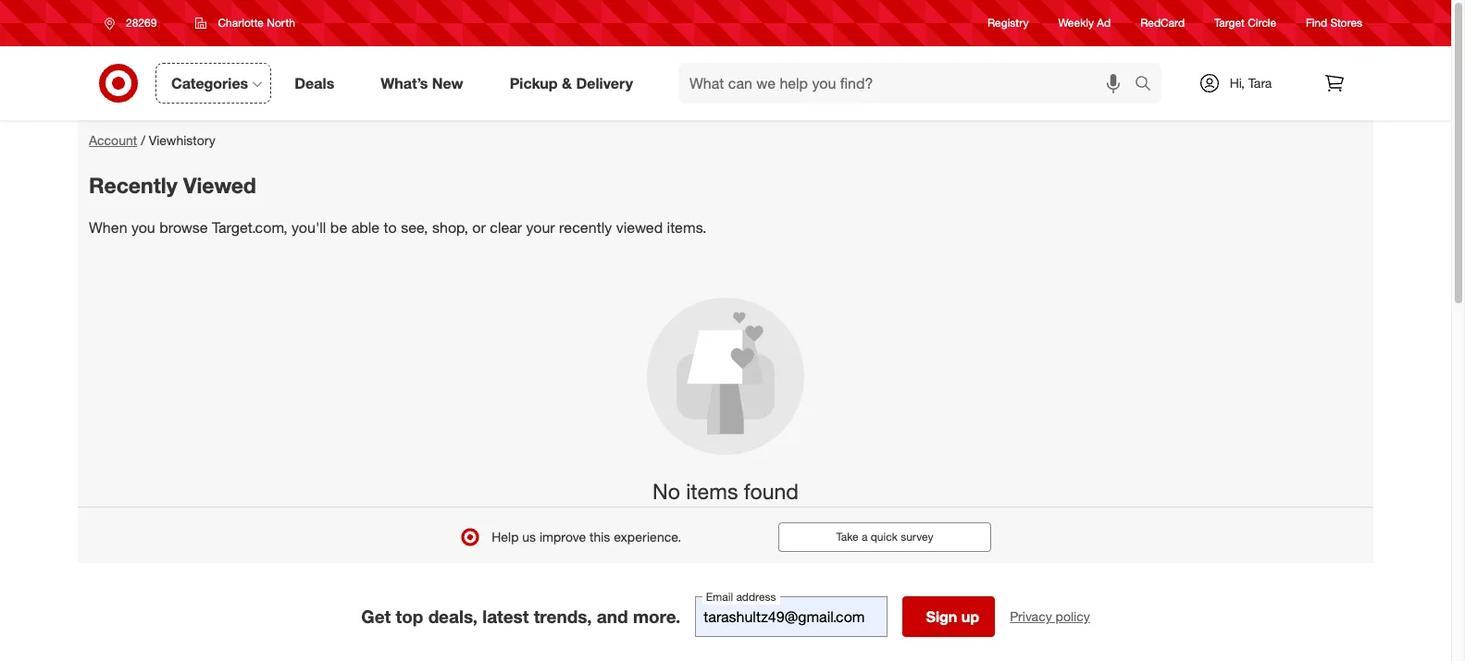 Task type: locate. For each thing, give the bounding box(es) containing it.
tara
[[1248, 75, 1272, 91]]

browse
[[159, 218, 208, 237]]

take
[[836, 531, 859, 544]]

account
[[89, 132, 137, 148]]

sign up button
[[903, 597, 995, 638]]

latest
[[482, 607, 529, 628]]

target circle
[[1214, 16, 1277, 30]]

redcard
[[1141, 16, 1185, 30]]

registry link
[[988, 15, 1029, 31]]

weekly ad
[[1058, 16, 1111, 30]]

no
[[653, 479, 680, 505]]

hi, tara
[[1230, 75, 1272, 91]]

None text field
[[695, 597, 888, 638]]

get
[[361, 607, 391, 628]]

target
[[1214, 16, 1245, 30]]

charlotte
[[218, 16, 264, 30]]

privacy policy
[[1010, 609, 1090, 625]]

what's new link
[[365, 63, 487, 104]]

viewhistory
[[149, 132, 215, 148]]

quick
[[871, 531, 898, 544]]

viewed
[[616, 218, 663, 237]]

no items found
[[653, 479, 799, 505]]

search
[[1126, 76, 1171, 94]]

find stores link
[[1306, 15, 1362, 31]]

privacy
[[1010, 609, 1052, 625]]

28269
[[126, 16, 157, 30]]

to
[[384, 218, 397, 237]]

What can we help you find? suggestions appear below search field
[[679, 63, 1139, 104]]

privacy policy link
[[1010, 608, 1090, 627]]

charlotte north button
[[184, 6, 307, 40]]

when
[[89, 218, 127, 237]]

take a quick survey
[[836, 531, 933, 544]]

weekly
[[1058, 16, 1094, 30]]

viewed
[[183, 172, 256, 198]]

redcard link
[[1141, 15, 1185, 31]]

improve
[[540, 530, 586, 545]]

sign up
[[926, 608, 979, 627]]

policy
[[1056, 609, 1090, 625]]

survey
[[901, 531, 933, 544]]

ad
[[1097, 16, 1111, 30]]

more.
[[633, 607, 681, 628]]

delivery
[[576, 74, 633, 92]]



Task type: vqa. For each thing, say whether or not it's contained in the screenshot.
the Take a quick survey
yes



Task type: describe. For each thing, give the bounding box(es) containing it.
found
[[744, 479, 799, 505]]

search button
[[1126, 63, 1171, 107]]

find stores
[[1306, 16, 1362, 30]]

what's
[[381, 74, 428, 92]]

pickup
[[510, 74, 558, 92]]

charlotte north
[[218, 16, 295, 30]]

what's new
[[381, 74, 463, 92]]

weekly ad link
[[1058, 15, 1111, 31]]

help us improve this experience.
[[492, 530, 681, 545]]

us
[[522, 530, 536, 545]]

28269 button
[[93, 6, 176, 40]]

able
[[351, 218, 380, 237]]

items
[[686, 479, 738, 505]]

trends,
[[534, 607, 592, 628]]

stores
[[1331, 16, 1362, 30]]

help
[[492, 530, 519, 545]]

new
[[432, 74, 463, 92]]

find
[[1306, 16, 1327, 30]]

deals link
[[279, 63, 358, 104]]

north
[[267, 16, 295, 30]]

see,
[[401, 218, 428, 237]]

pickup & delivery
[[510, 74, 633, 92]]

a
[[862, 531, 868, 544]]

get top deals, latest trends, and more.
[[361, 607, 681, 628]]

recently viewed
[[89, 172, 256, 198]]

circle
[[1248, 16, 1277, 30]]

account link
[[89, 132, 137, 148]]

target circle link
[[1214, 15, 1277, 31]]

sign
[[926, 608, 957, 627]]

hi,
[[1230, 75, 1245, 91]]

up
[[961, 608, 979, 627]]

recently
[[89, 172, 177, 198]]

target.com,
[[212, 218, 288, 237]]

and
[[597, 607, 628, 628]]

you
[[131, 218, 155, 237]]

your
[[526, 218, 555, 237]]

/
[[141, 132, 145, 148]]

when you browse target.com, you'll be able to see, shop, or clear your recently viewed           items.
[[89, 218, 707, 237]]

&
[[562, 74, 572, 92]]

shop,
[[432, 218, 468, 237]]

be
[[330, 218, 347, 237]]

you'll
[[292, 218, 326, 237]]

experience.
[[614, 530, 681, 545]]

or
[[472, 218, 486, 237]]

items.
[[667, 218, 707, 237]]

take a quick survey button
[[779, 523, 991, 553]]

this
[[590, 530, 610, 545]]

clear
[[490, 218, 522, 237]]

deals
[[295, 74, 334, 92]]

categories
[[171, 74, 248, 92]]

recently
[[559, 218, 612, 237]]

pickup & delivery link
[[494, 63, 656, 104]]

deals,
[[428, 607, 478, 628]]

categories link
[[156, 63, 271, 104]]

registry
[[988, 16, 1029, 30]]

top
[[396, 607, 423, 628]]

account / viewhistory
[[89, 132, 215, 148]]



